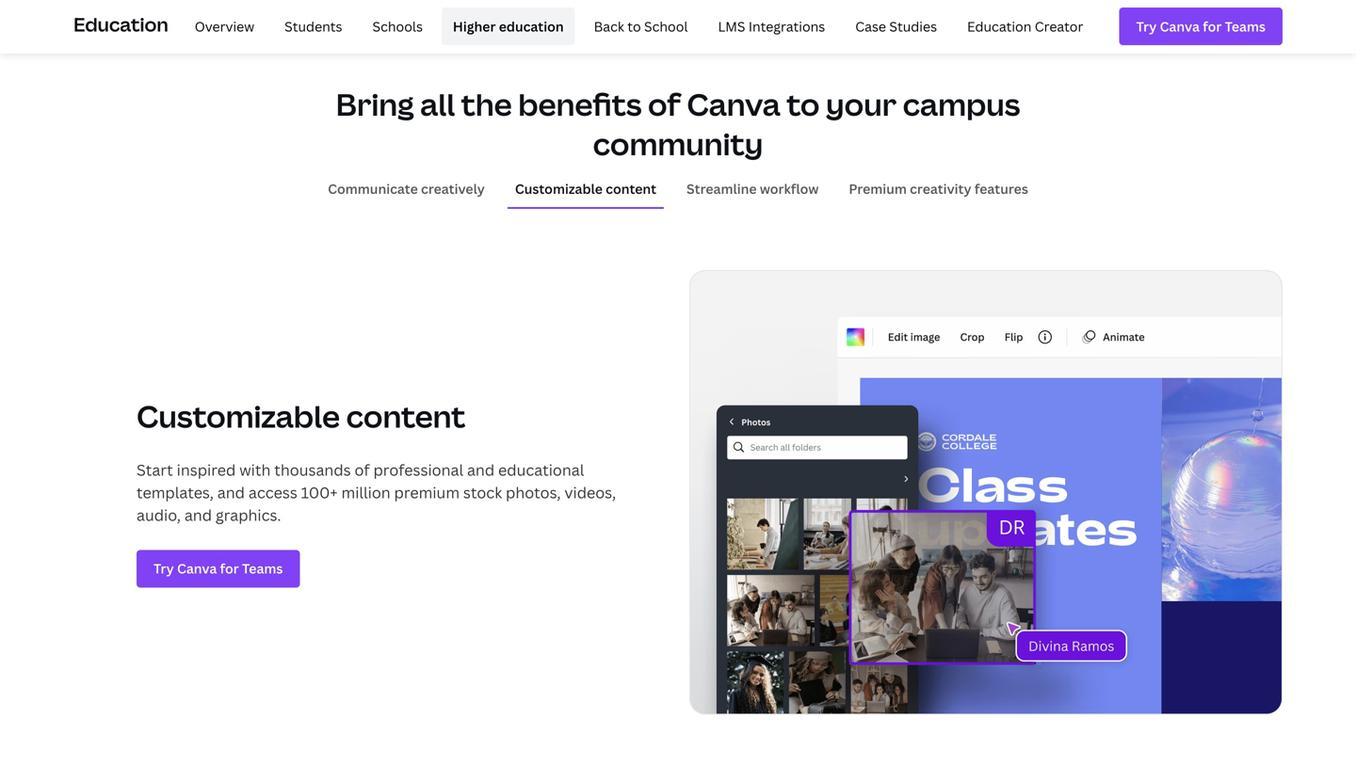 Task type: vqa. For each thing, say whether or not it's contained in the screenshot.
bottom AI
no



Task type: describe. For each thing, give the bounding box(es) containing it.
streamline workflow
[[687, 180, 819, 198]]

thousands
[[274, 460, 351, 480]]

community
[[593, 123, 763, 164]]

premium
[[394, 483, 460, 503]]

workflow
[[760, 180, 819, 198]]

overview
[[195, 17, 254, 35]]

higher education
[[453, 17, 564, 35]]

your
[[826, 84, 897, 125]]

2 horizontal spatial and
[[467, 460, 495, 480]]

lms
[[718, 17, 746, 35]]

communicate creatively button
[[320, 171, 493, 207]]

photos,
[[506, 483, 561, 503]]

case studies
[[856, 17, 937, 35]]

premium creativity features
[[849, 180, 1029, 198]]

1 vertical spatial and
[[217, 483, 245, 503]]

schools link
[[361, 8, 434, 45]]

education creator link
[[956, 8, 1095, 45]]

the
[[461, 84, 512, 125]]

million
[[341, 483, 391, 503]]

communicate creatively
[[328, 180, 485, 198]]

studies
[[890, 17, 937, 35]]

canva
[[687, 84, 781, 125]]

graphics.
[[216, 505, 281, 525]]

1 vertical spatial content
[[346, 396, 466, 437]]

communicate
[[328, 180, 418, 198]]

start
[[137, 460, 173, 480]]

professional
[[373, 460, 464, 480]]

templates,
[[137, 483, 214, 503]]

education for education creator
[[967, 17, 1032, 35]]

back to school
[[594, 17, 688, 35]]

100+
[[301, 483, 338, 503]]

case studies link
[[844, 8, 949, 45]]

back
[[594, 17, 624, 35]]

higher education link
[[442, 8, 575, 45]]

students link
[[273, 8, 354, 45]]

inspired
[[177, 460, 236, 480]]

features
[[975, 180, 1029, 198]]

audio,
[[137, 505, 181, 525]]

students
[[285, 17, 342, 35]]

of for benefits
[[648, 84, 681, 125]]

customizable content inside customizable content button
[[515, 180, 657, 198]]

campus
[[903, 84, 1021, 125]]

creator
[[1035, 17, 1084, 35]]

school
[[644, 17, 688, 35]]

to inside 'menu bar'
[[628, 17, 641, 35]]



Task type: locate. For each thing, give the bounding box(es) containing it.
integrations
[[749, 17, 825, 35]]

higher
[[453, 17, 496, 35]]

0 vertical spatial customizable
[[515, 180, 603, 198]]

and up graphics.
[[217, 483, 245, 503]]

1 horizontal spatial of
[[648, 84, 681, 125]]

1 horizontal spatial content
[[606, 180, 657, 198]]

start inspired with thousands of professional and educational templates, and access 100+ million premium stock photos, videos, audio, and graphics.
[[137, 460, 616, 525]]

customizable inside button
[[515, 180, 603, 198]]

all
[[420, 84, 455, 125]]

premium
[[849, 180, 907, 198]]

lms integrations link
[[707, 8, 837, 45]]

customizable content
[[515, 180, 657, 198], [137, 396, 466, 437]]

streamline workflow button
[[679, 171, 827, 207]]

premium creativity features button
[[842, 171, 1036, 207]]

1 horizontal spatial education
[[967, 17, 1032, 35]]

content
[[606, 180, 657, 198], [346, 396, 466, 437]]

0 horizontal spatial education
[[73, 11, 168, 37]]

and
[[467, 460, 495, 480], [217, 483, 245, 503], [184, 505, 212, 525]]

case
[[856, 17, 886, 35]]

access
[[249, 483, 297, 503]]

back to school link
[[583, 8, 699, 45]]

customizable content button
[[508, 171, 664, 207]]

0 vertical spatial of
[[648, 84, 681, 125]]

and down templates,
[[184, 505, 212, 525]]

0 horizontal spatial customizable
[[137, 396, 340, 437]]

2 vertical spatial and
[[184, 505, 212, 525]]

of inside start inspired with thousands of professional and educational templates, and access 100+ million premium stock photos, videos, audio, and graphics.
[[355, 460, 370, 480]]

0 horizontal spatial to
[[628, 17, 641, 35]]

bring all the benefits of canva to your campus community
[[336, 84, 1021, 164]]

1 horizontal spatial and
[[217, 483, 245, 503]]

content up professional
[[346, 396, 466, 437]]

0 horizontal spatial customizable content
[[137, 396, 466, 437]]

of left canva
[[648, 84, 681, 125]]

overview link
[[183, 8, 266, 45]]

0 vertical spatial to
[[628, 17, 641, 35]]

1 horizontal spatial customizable
[[515, 180, 603, 198]]

1 vertical spatial customizable
[[137, 396, 340, 437]]

to
[[628, 17, 641, 35], [787, 84, 820, 125]]

creativity
[[910, 180, 972, 198]]

1 horizontal spatial customizable content
[[515, 180, 657, 198]]

videos,
[[565, 483, 616, 503]]

schools
[[373, 17, 423, 35]]

content down community on the top of page
[[606, 180, 657, 198]]

to inside bring all the benefits of canva to your campus community
[[787, 84, 820, 125]]

menu bar containing overview
[[176, 8, 1095, 45]]

streamline
[[687, 180, 757, 198]]

and up stock
[[467, 460, 495, 480]]

0 horizontal spatial content
[[346, 396, 466, 437]]

education
[[499, 17, 564, 35]]

0 vertical spatial customizable content
[[515, 180, 657, 198]]

of up million
[[355, 460, 370, 480]]

0 vertical spatial content
[[606, 180, 657, 198]]

1 vertical spatial to
[[787, 84, 820, 125]]

bring
[[336, 84, 414, 125]]

customizable
[[515, 180, 603, 198], [137, 396, 340, 437]]

creatively
[[421, 180, 485, 198]]

education
[[73, 11, 168, 37], [967, 17, 1032, 35]]

educational
[[498, 460, 584, 480]]

1 vertical spatial of
[[355, 460, 370, 480]]

education creator
[[967, 17, 1084, 35]]

content inside customizable content button
[[606, 180, 657, 198]]

of for thousands
[[355, 460, 370, 480]]

menu bar
[[176, 8, 1095, 45]]

0 horizontal spatial and
[[184, 505, 212, 525]]

menu bar inside education "element"
[[176, 8, 1095, 45]]

customizable up with
[[137, 396, 340, 437]]

of
[[648, 84, 681, 125], [355, 460, 370, 480]]

customizable content down benefits on the top
[[515, 180, 657, 198]]

stock
[[463, 483, 502, 503]]

education element
[[73, 0, 1283, 53]]

customizable down benefits on the top
[[515, 180, 603, 198]]

to left your
[[787, 84, 820, 125]]

education for education
[[73, 11, 168, 37]]

to right back
[[628, 17, 641, 35]]

1 horizontal spatial to
[[787, 84, 820, 125]]

lms integrations
[[718, 17, 825, 35]]

0 vertical spatial and
[[467, 460, 495, 480]]

with
[[239, 460, 271, 480]]

customizable content up thousands
[[137, 396, 466, 437]]

benefits
[[518, 84, 642, 125]]

photo being added to canva template image
[[690, 270, 1283, 715]]

1 vertical spatial customizable content
[[137, 396, 466, 437]]

0 horizontal spatial of
[[355, 460, 370, 480]]

of inside bring all the benefits of canva to your campus community
[[648, 84, 681, 125]]



